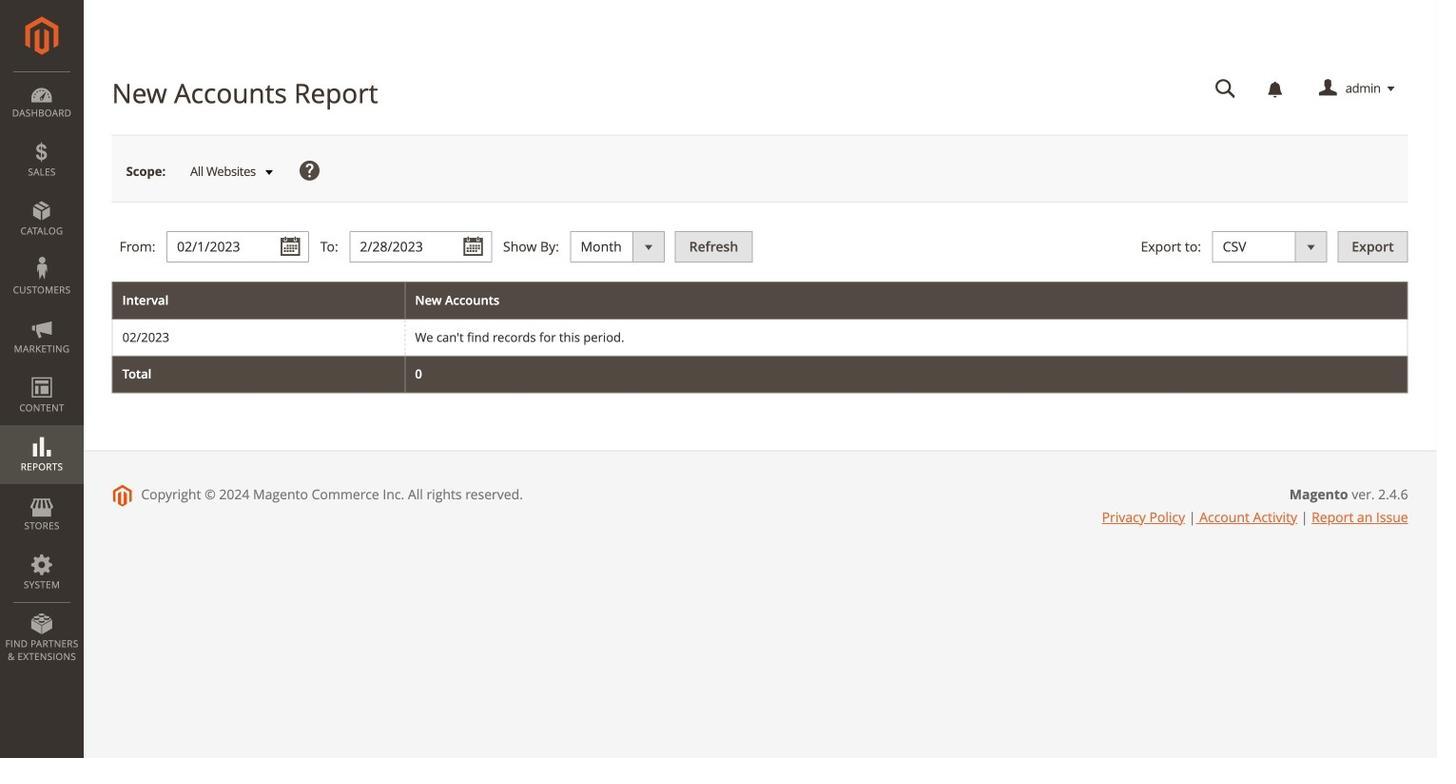 Task type: locate. For each thing, give the bounding box(es) containing it.
menu bar
[[0, 71, 84, 673]]

magento admin panel image
[[25, 16, 59, 55]]

None text field
[[1202, 72, 1250, 106], [167, 231, 309, 263], [350, 231, 492, 263], [1202, 72, 1250, 106], [167, 231, 309, 263], [350, 231, 492, 263]]



Task type: vqa. For each thing, say whether or not it's contained in the screenshot.
checkbox
no



